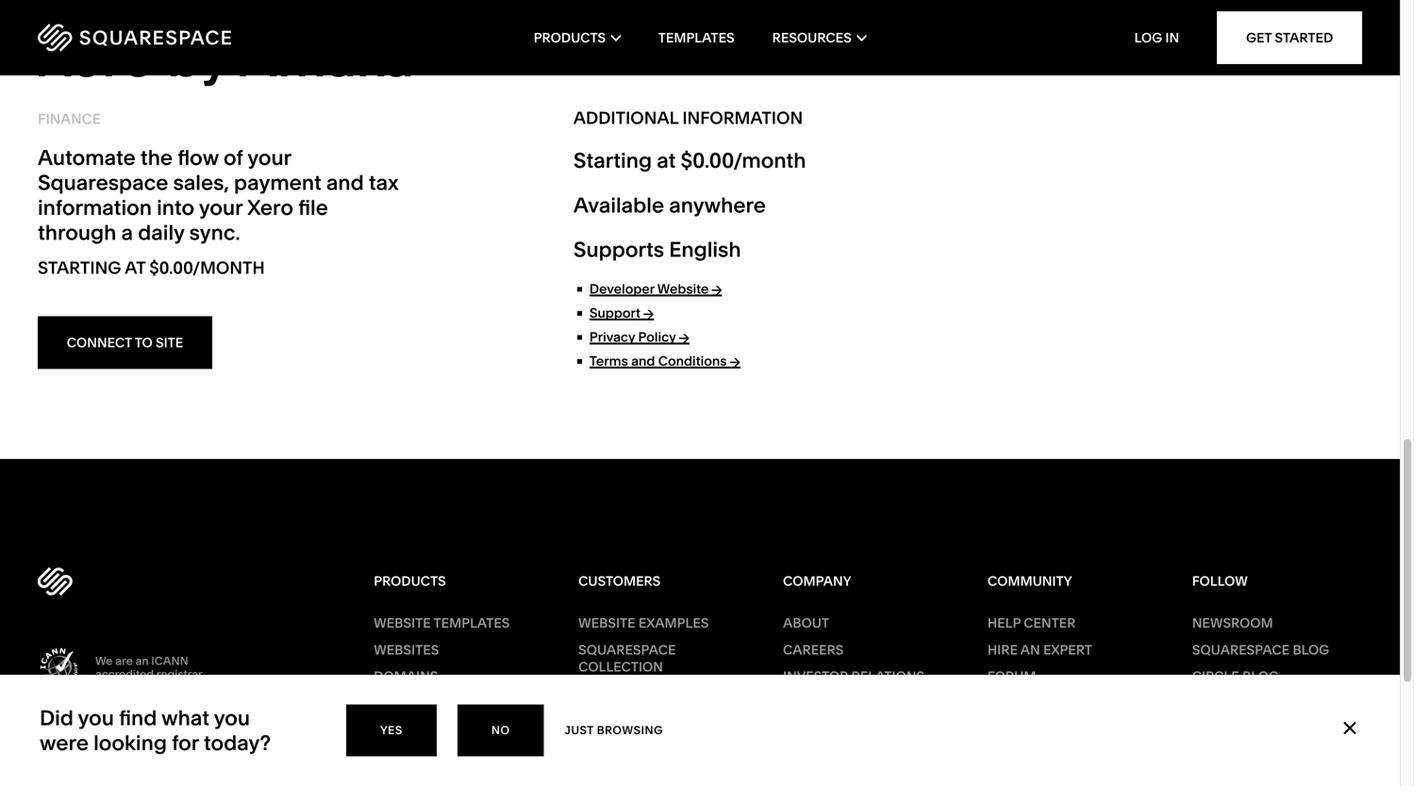 Task type: locate. For each thing, give the bounding box(es) containing it.
0 horizontal spatial website
[[374, 616, 431, 632]]

conditions
[[658, 353, 727, 370]]

→
[[712, 282, 723, 298], [643, 306, 654, 322], [679, 330, 690, 346], [730, 354, 741, 370]]

1 horizontal spatial templates
[[658, 30, 735, 46]]

investor relations link
[[783, 669, 953, 686]]

1 vertical spatial products
[[374, 574, 446, 590]]

blog
[[1293, 642, 1330, 658], [1243, 669, 1279, 685]]

website examples
[[579, 616, 709, 632]]

resources button
[[772, 0, 867, 75]]

in
[[1166, 30, 1180, 46]]

blog for circle blog
[[1243, 669, 1279, 685]]

relations
[[852, 669, 925, 685]]

0 vertical spatial blog
[[1293, 642, 1330, 658]]

blog down squarespace blog
[[1243, 669, 1279, 685]]

1 horizontal spatial blog
[[1293, 642, 1330, 658]]

1 horizontal spatial starting at $0.00/month
[[574, 148, 806, 173]]

2 squarespace logo image from the top
[[38, 568, 73, 596]]

your right into
[[199, 195, 243, 220]]

and inside automate the flow of your squarespace sales, payment and tax information into your xero file through a daily sync.
[[326, 170, 364, 195]]

0 horizontal spatial your
[[199, 195, 243, 220]]

website up squarespace collection
[[579, 616, 636, 632]]

0 horizontal spatial products
[[374, 574, 446, 590]]

0 horizontal spatial at
[[125, 258, 145, 278]]

0 horizontal spatial starting at $0.00/month
[[38, 258, 265, 278]]

0 horizontal spatial blog
[[1243, 669, 1279, 685]]

starting down the through in the left of the page
[[38, 258, 121, 278]]

0 vertical spatial $0.00/month
[[681, 148, 806, 173]]

of
[[224, 145, 243, 170]]

$0.00/month down information
[[681, 148, 806, 173]]

squarespace up circle blog
[[1192, 642, 1290, 658]]

templates up 'websites' link at bottom left
[[434, 616, 510, 632]]

developer website → support → privacy policy → terms and conditions →
[[590, 281, 741, 370]]

help center
[[988, 616, 1076, 632]]

yes
[[380, 724, 403, 738]]

0 horizontal spatial starting
[[38, 258, 121, 278]]

connect to site link
[[38, 316, 212, 369]]

0 vertical spatial squarespace logo link
[[38, 24, 303, 52]]

website inside developer website → support → privacy policy → terms and conditions →
[[657, 281, 709, 297]]

examples
[[639, 616, 709, 632]]

you right did
[[78, 706, 114, 731]]

0 horizontal spatial squarespace
[[38, 170, 168, 195]]

0 horizontal spatial xero
[[38, 25, 155, 90]]

1 horizontal spatial xero
[[247, 195, 293, 220]]

website up websites
[[374, 616, 431, 632]]

products
[[534, 30, 606, 46], [374, 574, 446, 590]]

1 horizontal spatial website
[[579, 616, 636, 632]]

help
[[988, 616, 1021, 632]]

xero by amaka
[[38, 25, 414, 90]]

1 vertical spatial and
[[631, 353, 655, 370]]

1 vertical spatial xero
[[247, 195, 293, 220]]

websites
[[374, 642, 439, 658]]

resources
[[772, 30, 852, 46]]

1 horizontal spatial you
[[214, 706, 250, 731]]

website down english at the top of the page
[[657, 281, 709, 297]]

1 horizontal spatial and
[[631, 353, 655, 370]]

1 vertical spatial blog
[[1243, 669, 1279, 685]]

0 horizontal spatial templates
[[434, 616, 510, 632]]

at
[[657, 148, 676, 173], [125, 258, 145, 278]]

1 vertical spatial your
[[199, 195, 243, 220]]

$0.00/month down sync.
[[149, 258, 265, 278]]

2 horizontal spatial squarespace
[[1192, 642, 1290, 658]]

at up available anywhere
[[657, 148, 676, 173]]

domains
[[374, 669, 438, 685]]

looking
[[94, 731, 167, 756]]

templates up additional information
[[658, 30, 735, 46]]

1 horizontal spatial starting
[[574, 148, 652, 173]]

0 vertical spatial and
[[326, 170, 364, 195]]

2 you from the left
[[214, 706, 250, 731]]

careers link
[[783, 642, 953, 659]]

developer
[[590, 281, 655, 297]]

$0.00/month
[[681, 148, 806, 173], [149, 258, 265, 278]]

tax
[[369, 170, 399, 195]]

1 vertical spatial templates
[[434, 616, 510, 632]]

1 vertical spatial $0.00/month
[[149, 258, 265, 278]]

0 vertical spatial starting at $0.00/month
[[574, 148, 806, 173]]

at down the a
[[125, 258, 145, 278]]

starting at $0.00/month down the daily
[[38, 258, 265, 278]]

help center link
[[988, 615, 1158, 632]]

browsing
[[597, 724, 663, 738]]

were
[[40, 731, 89, 756]]

blog down newsroom link
[[1293, 642, 1330, 658]]

available
[[574, 192, 664, 218]]

today?
[[204, 731, 271, 756]]

starting down additional
[[574, 148, 652, 173]]

1 you from the left
[[78, 706, 114, 731]]

squarespace up the a
[[38, 170, 168, 195]]

0 horizontal spatial you
[[78, 706, 114, 731]]

xero up finance
[[38, 25, 155, 90]]

terms
[[590, 353, 628, 370]]

1 horizontal spatial squarespace
[[579, 642, 676, 658]]

1 vertical spatial squarespace logo image
[[38, 568, 73, 596]]

0 vertical spatial starting
[[574, 148, 652, 173]]

your right of
[[248, 145, 291, 170]]

and
[[326, 170, 364, 195], [631, 353, 655, 370]]

1 vertical spatial squarespace logo link
[[38, 563, 374, 601]]

starting at $0.00/month
[[574, 148, 806, 173], [38, 258, 265, 278]]

you right what
[[214, 706, 250, 731]]

circle
[[1192, 669, 1240, 685]]

flow
[[178, 145, 219, 170]]

1 horizontal spatial your
[[248, 145, 291, 170]]

0 vertical spatial xero
[[38, 25, 155, 90]]

2 squarespace logo link from the top
[[38, 563, 374, 601]]

you
[[78, 706, 114, 731], [214, 706, 250, 731]]

newsroom link
[[1192, 615, 1363, 632]]

xero left file
[[247, 195, 293, 220]]

privacy
[[590, 329, 635, 345]]

and down policy at the top
[[631, 353, 655, 370]]

center
[[1024, 616, 1076, 632]]

newsroom
[[1192, 616, 1273, 632]]

investor
[[783, 669, 849, 685]]

starting at $0.00/month down additional information
[[574, 148, 806, 173]]

company
[[783, 574, 852, 590]]

0 horizontal spatial and
[[326, 170, 364, 195]]

1 horizontal spatial $0.00/month
[[681, 148, 806, 173]]

connect
[[67, 335, 132, 351]]

forum
[[988, 669, 1036, 685]]

squarespace logo link
[[38, 24, 303, 52], [38, 563, 374, 601]]

0 vertical spatial your
[[248, 145, 291, 170]]

amaka
[[239, 25, 414, 90]]

for
[[172, 731, 199, 756]]

squarespace logo image
[[38, 24, 231, 52], [38, 568, 73, 596]]

1 horizontal spatial at
[[657, 148, 676, 173]]

1 vertical spatial starting at $0.00/month
[[38, 258, 265, 278]]

through
[[38, 219, 116, 245]]

templates
[[658, 30, 735, 46], [434, 616, 510, 632]]

website templates
[[374, 616, 510, 632]]

website for website examples
[[579, 616, 636, 632]]

2 horizontal spatial website
[[657, 281, 709, 297]]

log             in link
[[1135, 30, 1180, 46]]

and left tax
[[326, 170, 364, 195]]

website
[[657, 281, 709, 297], [374, 616, 431, 632], [579, 616, 636, 632]]

0 vertical spatial squarespace logo image
[[38, 24, 231, 52]]

just browsing link
[[565, 721, 663, 742]]

0 vertical spatial products
[[534, 30, 606, 46]]

1 horizontal spatial products
[[534, 30, 606, 46]]

squarespace up collection
[[579, 642, 676, 658]]

0 horizontal spatial $0.00/month
[[149, 258, 265, 278]]

payment
[[234, 170, 322, 195]]

xero
[[38, 25, 155, 90], [247, 195, 293, 220]]



Task type: describe. For each thing, give the bounding box(es) containing it.
get started
[[1246, 30, 1333, 46]]

squarespace blog link
[[1192, 642, 1363, 659]]

→ right "conditions"
[[730, 354, 741, 370]]

to
[[135, 335, 153, 351]]

squarespace for customers
[[579, 642, 676, 658]]

expert
[[1044, 642, 1093, 658]]

website examples link
[[579, 615, 749, 632]]

templates link
[[658, 0, 735, 75]]

forum link
[[988, 669, 1158, 686]]

daily
[[138, 219, 184, 245]]

started
[[1275, 30, 1333, 46]]

and inside developer website → support → privacy policy → terms and conditions →
[[631, 353, 655, 370]]

information
[[38, 195, 152, 220]]

what
[[161, 706, 209, 731]]

squarespace collection link
[[579, 642, 749, 676]]

an
[[1021, 642, 1040, 658]]

1 squarespace logo link from the top
[[38, 24, 303, 52]]

squarespace blog
[[1192, 642, 1330, 658]]

log             in
[[1135, 30, 1180, 46]]

products inside button
[[534, 30, 606, 46]]

just browsing
[[565, 724, 663, 738]]

supports english
[[574, 237, 741, 263]]

collection
[[579, 660, 663, 676]]

circle blog
[[1192, 669, 1279, 685]]

→ up policy at the top
[[643, 306, 654, 322]]

automate
[[38, 145, 136, 170]]

automate the flow of your squarespace sales, payment and tax information into your xero file through a daily sync.
[[38, 145, 399, 245]]

get
[[1246, 30, 1272, 46]]

0 vertical spatial at
[[657, 148, 676, 173]]

community
[[988, 574, 1072, 590]]

→ down english at the top of the page
[[712, 282, 723, 298]]

connect to site
[[67, 335, 183, 351]]

website templates link
[[374, 615, 544, 632]]

customers
[[579, 574, 661, 590]]

support
[[590, 305, 641, 321]]

blog for squarespace blog
[[1293, 642, 1330, 658]]

anywhere
[[669, 192, 766, 218]]

did
[[40, 706, 74, 731]]

file
[[298, 195, 328, 220]]

additional information
[[574, 107, 803, 128]]

english
[[669, 237, 741, 263]]

hire
[[988, 642, 1018, 658]]

just
[[565, 724, 594, 738]]

site
[[156, 335, 183, 351]]

products button
[[534, 0, 621, 75]]

investor relations
[[783, 669, 925, 685]]

website for website templates
[[374, 616, 431, 632]]

sales,
[[173, 170, 229, 195]]

did you find what you were looking for today?
[[40, 706, 271, 756]]

information
[[683, 107, 803, 128]]

about
[[783, 616, 829, 632]]

domains link
[[374, 669, 544, 686]]

find
[[119, 706, 157, 731]]

hire an expert link
[[988, 642, 1158, 659]]

squarespace for follow
[[1192, 642, 1290, 658]]

1 vertical spatial starting
[[38, 258, 121, 278]]

finance
[[38, 110, 101, 128]]

careers
[[783, 642, 844, 658]]

yes button
[[346, 705, 437, 757]]

1 squarespace logo image from the top
[[38, 24, 231, 52]]

0 vertical spatial templates
[[658, 30, 735, 46]]

get started link
[[1217, 11, 1363, 64]]

xero inside automate the flow of your squarespace sales, payment and tax information into your xero file through a daily sync.
[[247, 195, 293, 220]]

policy
[[638, 329, 676, 345]]

supports
[[574, 237, 664, 263]]

squarespace inside automate the flow of your squarespace sales, payment and tax information into your xero file through a daily sync.
[[38, 170, 168, 195]]

follow
[[1192, 574, 1248, 590]]

log
[[1135, 30, 1163, 46]]

about link
[[783, 615, 953, 632]]

a
[[121, 219, 133, 245]]

the
[[141, 145, 173, 170]]

websites link
[[374, 642, 544, 659]]

additional
[[574, 107, 679, 128]]

by
[[167, 25, 228, 90]]

no button
[[457, 705, 544, 757]]

sync.
[[189, 219, 240, 245]]

into
[[157, 195, 195, 220]]

hire an expert
[[988, 642, 1093, 658]]

1 vertical spatial at
[[125, 258, 145, 278]]

→ up "conditions"
[[679, 330, 690, 346]]



Task type: vqa. For each thing, say whether or not it's contained in the screenshot.
appointments.
no



